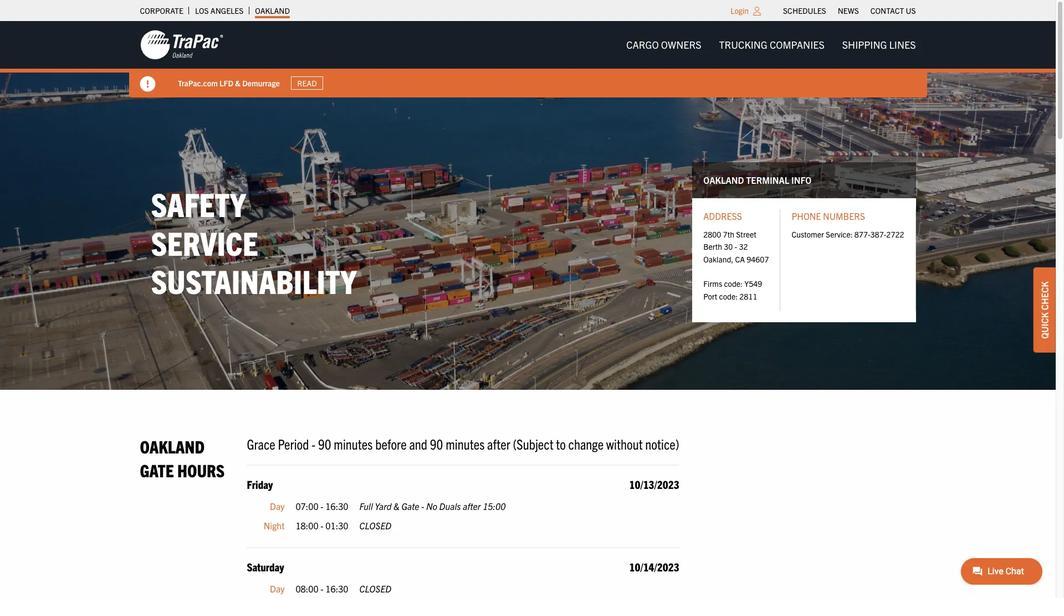 Task type: locate. For each thing, give the bounding box(es) containing it.
1 vertical spatial closed
[[360, 584, 392, 595]]

shipping lines
[[843, 38, 916, 51]]

menu bar containing schedules
[[778, 3, 922, 18]]

without
[[606, 435, 643, 453]]

0 vertical spatial gate
[[140, 460, 174, 481]]

friday
[[247, 478, 273, 492]]

90 right period
[[318, 435, 331, 453]]

10/14/2023
[[630, 560, 679, 574]]

full
[[360, 501, 373, 512]]

- left "no"
[[421, 501, 424, 512]]

0 vertical spatial menu bar
[[778, 3, 922, 18]]

07:00
[[296, 501, 319, 512]]

phone
[[792, 211, 821, 222]]

0 vertical spatial code:
[[724, 279, 743, 289]]

los angeles link
[[195, 3, 244, 18]]

light image
[[753, 7, 761, 16]]

1 vertical spatial &
[[394, 501, 400, 512]]

16:30
[[326, 501, 348, 512], [326, 584, 348, 595]]

0 horizontal spatial &
[[235, 78, 240, 88]]

1 horizontal spatial oakland
[[255, 6, 290, 16]]

1 vertical spatial day
[[270, 584, 285, 595]]

01:30
[[326, 521, 348, 532]]

numbers
[[823, 211, 865, 222]]

no
[[426, 501, 437, 512]]

& right yard on the bottom left of page
[[394, 501, 400, 512]]

0 vertical spatial day
[[270, 501, 285, 512]]

oakland up hours
[[140, 436, 205, 457]]

corporate link
[[140, 3, 183, 18]]

1 vertical spatial 16:30
[[326, 584, 348, 595]]

day
[[270, 501, 285, 512], [270, 584, 285, 595]]

minutes
[[334, 435, 373, 453], [446, 435, 485, 453]]

after right 'duals' on the left bottom
[[463, 501, 481, 512]]

duals
[[439, 501, 461, 512]]

after
[[487, 435, 510, 453], [463, 501, 481, 512]]

oakland for oakland gate hours
[[140, 436, 205, 457]]

16:30 up 01:30
[[326, 501, 348, 512]]

0 horizontal spatial gate
[[140, 460, 174, 481]]

10/13/2023
[[630, 478, 679, 492]]

port
[[704, 291, 718, 301]]

07:00 - 16:30
[[296, 501, 348, 512]]

grace
[[247, 435, 275, 453]]

2811
[[740, 291, 758, 301]]

owners
[[661, 38, 702, 51]]

&
[[235, 78, 240, 88], [394, 501, 400, 512]]

gate left hours
[[140, 460, 174, 481]]

2 day from the top
[[270, 584, 285, 595]]

yard
[[375, 501, 392, 512]]

contact us
[[871, 6, 916, 16]]

menu bar
[[778, 3, 922, 18], [618, 34, 925, 56]]

oakland for oakland terminal info
[[704, 174, 744, 186]]

1 horizontal spatial minutes
[[446, 435, 485, 453]]

oakland link
[[255, 3, 290, 18]]

gate
[[140, 460, 174, 481], [402, 501, 419, 512]]

2 horizontal spatial oakland
[[704, 174, 744, 186]]

0 vertical spatial closed
[[360, 521, 392, 532]]

16:30 right 08:00
[[326, 584, 348, 595]]

90
[[318, 435, 331, 453], [430, 435, 443, 453]]

- inside 2800 7th street berth 30 - 32 oakland, ca 94607
[[735, 242, 737, 252]]

1 horizontal spatial 90
[[430, 435, 443, 453]]

1 horizontal spatial gate
[[402, 501, 419, 512]]

oakland terminal info
[[704, 174, 812, 186]]

street
[[736, 229, 757, 239]]

1 vertical spatial menu bar
[[618, 34, 925, 56]]

closed for 16:30
[[360, 584, 392, 595]]

closed
[[360, 521, 392, 532], [360, 584, 392, 595]]

day down saturday
[[270, 584, 285, 595]]

customer service: 877-387-2722
[[792, 229, 904, 239]]

0 horizontal spatial 90
[[318, 435, 331, 453]]

- right 08:00
[[321, 584, 324, 595]]

0 vertical spatial &
[[235, 78, 240, 88]]

lines
[[890, 38, 916, 51]]

los
[[195, 6, 209, 16]]

trucking companies link
[[710, 34, 834, 56]]

0 horizontal spatial oakland
[[140, 436, 205, 457]]

-
[[735, 242, 737, 252], [312, 435, 316, 453], [321, 501, 324, 512], [421, 501, 424, 512], [321, 521, 324, 532], [321, 584, 324, 595]]

- left the 32
[[735, 242, 737, 252]]

1 vertical spatial after
[[463, 501, 481, 512]]

90 right and
[[430, 435, 443, 453]]

08:00 - 16:30
[[296, 584, 348, 595]]

32
[[739, 242, 748, 252]]

oakland right angeles
[[255, 6, 290, 16]]

minutes left before
[[334, 435, 373, 453]]

safety service sustainability
[[151, 184, 357, 301]]

387-
[[871, 229, 887, 239]]

banner containing cargo owners
[[0, 21, 1064, 98]]

service
[[151, 222, 258, 263]]

menu bar containing cargo owners
[[618, 34, 925, 56]]

1 horizontal spatial &
[[394, 501, 400, 512]]

cargo owners
[[627, 38, 702, 51]]

notice)
[[645, 435, 679, 453]]

companies
[[770, 38, 825, 51]]

oakland gate hours
[[140, 436, 225, 481]]

after left (subject
[[487, 435, 510, 453]]

1 vertical spatial oakland
[[704, 174, 744, 186]]

18:00
[[296, 521, 319, 532]]

oakland inside 'oakland gate hours'
[[140, 436, 205, 457]]

2 16:30 from the top
[[326, 584, 348, 595]]

y549
[[745, 279, 762, 289]]

0 vertical spatial oakland
[[255, 6, 290, 16]]

customer
[[792, 229, 824, 239]]

news link
[[838, 3, 859, 18]]

day for saturday
[[270, 584, 285, 595]]

trucking companies
[[719, 38, 825, 51]]

code: right 'port'
[[719, 291, 738, 301]]

day up the night
[[270, 501, 285, 512]]

(subject
[[513, 435, 554, 453]]

1 closed from the top
[[360, 521, 392, 532]]

& right the "lfd"
[[235, 78, 240, 88]]

18:00 - 01:30
[[296, 521, 348, 532]]

1 90 from the left
[[318, 435, 331, 453]]

banner
[[0, 21, 1064, 98]]

1 minutes from the left
[[334, 435, 373, 453]]

oakland for oakland
[[255, 6, 290, 16]]

2 vertical spatial oakland
[[140, 436, 205, 457]]

closed down yard on the bottom left of page
[[360, 521, 392, 532]]

menu bar up shipping
[[778, 3, 922, 18]]

before
[[375, 435, 407, 453]]

- right period
[[312, 435, 316, 453]]

oakland up address
[[704, 174, 744, 186]]

contact
[[871, 6, 904, 16]]

minutes right and
[[446, 435, 485, 453]]

gate left "no"
[[402, 501, 419, 512]]

firms
[[704, 279, 722, 289]]

code: up 2811
[[724, 279, 743, 289]]

0 vertical spatial 16:30
[[326, 501, 348, 512]]

0 horizontal spatial minutes
[[334, 435, 373, 453]]

2 closed from the top
[[360, 584, 392, 595]]

read
[[297, 78, 317, 88]]

closed right 08:00 - 16:30
[[360, 584, 392, 595]]

2 minutes from the left
[[446, 435, 485, 453]]

1 vertical spatial gate
[[402, 501, 419, 512]]

berth
[[704, 242, 722, 252]]

1 16:30 from the top
[[326, 501, 348, 512]]

menu bar down light 'icon'
[[618, 34, 925, 56]]

1 horizontal spatial after
[[487, 435, 510, 453]]

gate inside 'oakland gate hours'
[[140, 460, 174, 481]]

oakland
[[255, 6, 290, 16], [704, 174, 744, 186], [140, 436, 205, 457]]

1 day from the top
[[270, 501, 285, 512]]

hours
[[177, 460, 225, 481]]



Task type: vqa. For each thing, say whether or not it's contained in the screenshot.
16:30 associated with Friday
yes



Task type: describe. For each thing, give the bounding box(es) containing it.
night
[[264, 521, 285, 532]]

check
[[1039, 282, 1051, 311]]

30
[[724, 242, 733, 252]]

cargo owners link
[[618, 34, 710, 56]]

menu bar inside banner
[[618, 34, 925, 56]]

cargo
[[627, 38, 659, 51]]

info
[[792, 174, 812, 186]]

lfd
[[219, 78, 233, 88]]

los angeles
[[195, 6, 244, 16]]

to
[[556, 435, 566, 453]]

quick
[[1039, 313, 1051, 339]]

1 vertical spatial code:
[[719, 291, 738, 301]]

- left 01:30
[[321, 521, 324, 532]]

16:30 for friday
[[326, 501, 348, 512]]

angeles
[[211, 6, 244, 16]]

0 vertical spatial after
[[487, 435, 510, 453]]

demurrage
[[242, 78, 280, 88]]

full yard & gate - no duals after 15:00
[[360, 501, 506, 512]]

0 horizontal spatial after
[[463, 501, 481, 512]]

corporate
[[140, 6, 183, 16]]

7th
[[723, 229, 735, 239]]

firms code:  y549 port code:  2811
[[704, 279, 762, 301]]

877-
[[855, 229, 871, 239]]

login link
[[731, 6, 749, 16]]

terminal
[[746, 174, 790, 186]]

contact us link
[[871, 3, 916, 18]]

quick check link
[[1034, 268, 1056, 353]]

shipping lines link
[[834, 34, 925, 56]]

trucking
[[719, 38, 768, 51]]

schedules
[[783, 6, 826, 16]]

login
[[731, 6, 749, 16]]

saturday
[[247, 560, 284, 574]]

phone numbers
[[792, 211, 865, 222]]

change
[[569, 435, 604, 453]]

trapac.com
[[178, 78, 217, 88]]

16:30 for saturday
[[326, 584, 348, 595]]

period
[[278, 435, 309, 453]]

us
[[906, 6, 916, 16]]

shipping
[[843, 38, 887, 51]]

94607
[[747, 254, 769, 264]]

quick check
[[1039, 282, 1051, 339]]

service:
[[826, 229, 853, 239]]

oakland,
[[704, 254, 734, 264]]

address
[[704, 211, 742, 222]]

and
[[409, 435, 427, 453]]

& for demurrage
[[235, 78, 240, 88]]

trapac.com lfd & demurrage
[[178, 78, 280, 88]]

read link
[[291, 76, 323, 90]]

sustainability
[[151, 261, 357, 301]]

2800 7th street berth 30 - 32 oakland, ca 94607
[[704, 229, 769, 264]]

2722
[[887, 229, 904, 239]]

15:00
[[483, 501, 506, 512]]

oakland image
[[140, 29, 223, 60]]

- right 07:00
[[321, 501, 324, 512]]

day for friday
[[270, 501, 285, 512]]

& for gate
[[394, 501, 400, 512]]

schedules link
[[783, 3, 826, 18]]

closed for 01:30
[[360, 521, 392, 532]]

2 90 from the left
[[430, 435, 443, 453]]

safety
[[151, 184, 246, 224]]

2800
[[704, 229, 721, 239]]

grace period - 90 minutes before and 90 minutes after (subject to change without notice)
[[247, 435, 679, 453]]

solid image
[[140, 77, 156, 92]]

news
[[838, 6, 859, 16]]

ca
[[735, 254, 745, 264]]



